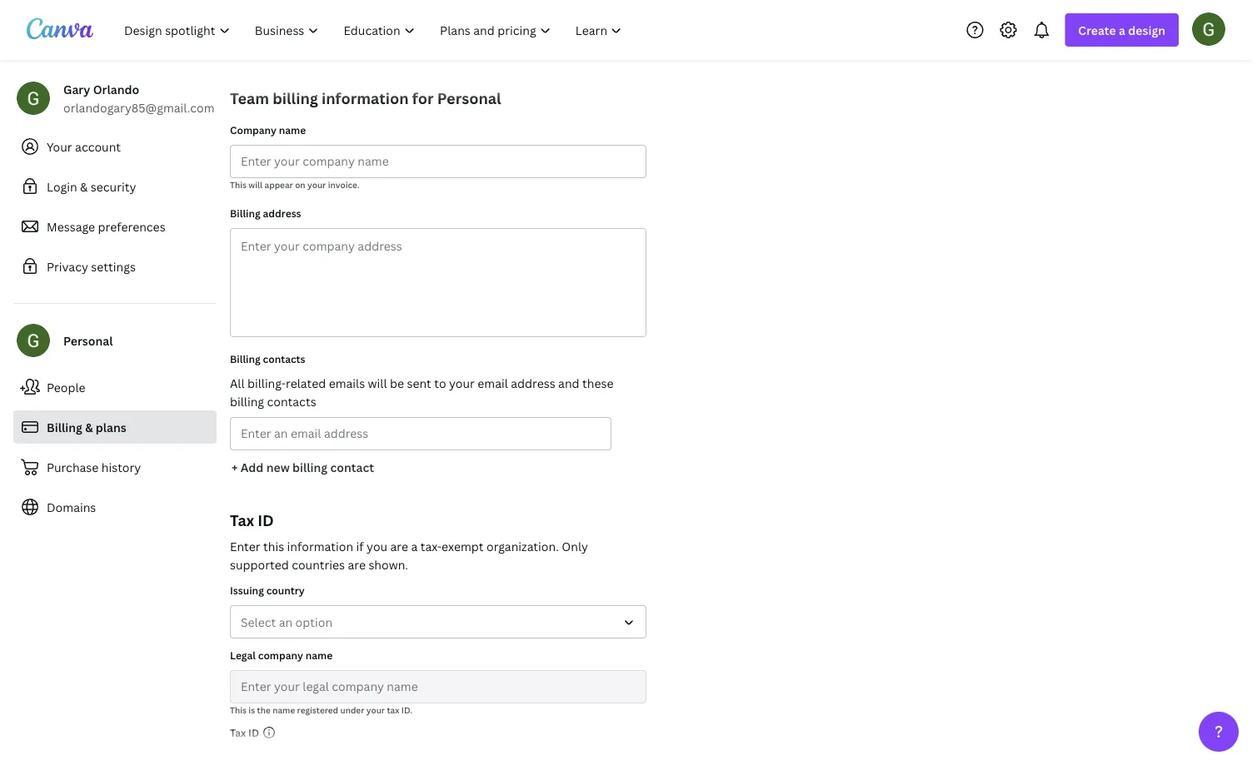 Task type: locate. For each thing, give the bounding box(es) containing it.
0 vertical spatial are
[[390, 539, 408, 554]]

a left tax-
[[411, 539, 418, 554]]

0 vertical spatial billing
[[273, 88, 318, 108]]

Select an option button
[[230, 606, 647, 639]]

contact
[[330, 460, 374, 475]]

tax for tax id enter this information if you are a tax-exempt organization. only supported countries are shown.
[[230, 510, 254, 531]]

address
[[263, 206, 301, 220], [511, 375, 555, 391]]

1 horizontal spatial address
[[511, 375, 555, 391]]

0 vertical spatial a
[[1119, 22, 1126, 38]]

information
[[322, 88, 409, 108], [287, 539, 353, 554]]

a
[[1119, 22, 1126, 38], [411, 539, 418, 554]]

2 horizontal spatial your
[[449, 375, 475, 391]]

1 vertical spatial a
[[411, 539, 418, 554]]

will left be
[[368, 375, 387, 391]]

2 this from the top
[[230, 705, 247, 716]]

will inside all billing-related emails will be sent to your email address and these billing contacts
[[368, 375, 387, 391]]

this left "is"
[[230, 705, 247, 716]]

tax down legal
[[230, 726, 246, 740]]

are up shown.
[[390, 539, 408, 554]]

billing up all
[[230, 352, 261, 366]]

your inside all billing-related emails will be sent to your email address and these billing contacts
[[449, 375, 475, 391]]

&
[[80, 179, 88, 195], [85, 420, 93, 435]]

& for login
[[80, 179, 88, 195]]

information up countries
[[287, 539, 353, 554]]

0 horizontal spatial a
[[411, 539, 418, 554]]

billing down all
[[230, 394, 264, 410]]

1 horizontal spatial personal
[[437, 88, 501, 108]]

login
[[47, 179, 77, 195]]

company
[[230, 123, 277, 137]]

privacy settings
[[47, 259, 136, 275]]

information inside tax id enter this information if you are a tax-exempt organization. only supported countries are shown.
[[287, 539, 353, 554]]

appear
[[265, 179, 293, 190]]

1 vertical spatial billing
[[230, 394, 264, 410]]

top level navigation element
[[113, 13, 636, 47]]

on
[[295, 179, 305, 190]]

an
[[279, 614, 293, 630]]

billing up company name
[[273, 88, 318, 108]]

contacts down 'related'
[[267, 394, 316, 410]]

0 vertical spatial &
[[80, 179, 88, 195]]

this is the name registered under your tax id.
[[230, 705, 412, 716]]

company name
[[230, 123, 306, 137]]

1 vertical spatial &
[[85, 420, 93, 435]]

this up billing address
[[230, 179, 247, 190]]

& right login at left
[[80, 179, 88, 195]]

0 vertical spatial id
[[258, 510, 274, 531]]

1 tax from the top
[[230, 510, 254, 531]]

tax up enter
[[230, 510, 254, 531]]

this
[[263, 539, 284, 554]]

this for this is the name registered under your tax id.
[[230, 705, 247, 716]]

tax for tax id
[[230, 726, 246, 740]]

create
[[1078, 22, 1116, 38]]

name right the
[[273, 705, 295, 716]]

+
[[232, 460, 238, 475]]

name right the company
[[279, 123, 306, 137]]

your right to
[[449, 375, 475, 391]]

1 vertical spatial this
[[230, 705, 247, 716]]

and
[[558, 375, 580, 391]]

Enter your company name text field
[[241, 146, 636, 177]]

your
[[47, 139, 72, 155]]

& left plans
[[85, 420, 93, 435]]

tax
[[387, 705, 399, 716]]

legal
[[230, 649, 256, 662]]

2 vertical spatial your
[[366, 705, 385, 716]]

0 vertical spatial information
[[322, 88, 409, 108]]

name down option
[[306, 649, 333, 662]]

login & security
[[47, 179, 136, 195]]

your account
[[47, 139, 121, 155]]

1 this from the top
[[230, 179, 247, 190]]

billing right new
[[292, 460, 328, 475]]

orlando
[[93, 81, 139, 97]]

0 horizontal spatial personal
[[63, 333, 113, 349]]

0 vertical spatial billing
[[230, 206, 261, 220]]

personal right for
[[437, 88, 501, 108]]

emails
[[329, 375, 365, 391]]

billing
[[230, 206, 261, 220], [230, 352, 261, 366], [47, 420, 82, 435]]

0 vertical spatial tax
[[230, 510, 254, 531]]

billing
[[273, 88, 318, 108], [230, 394, 264, 410], [292, 460, 328, 475]]

select
[[241, 614, 276, 630]]

id down "is"
[[248, 726, 259, 740]]

1 horizontal spatial a
[[1119, 22, 1126, 38]]

billing down people
[[47, 420, 82, 435]]

id inside tax id enter this information if you are a tax-exempt organization. only supported countries are shown.
[[258, 510, 274, 531]]

0 vertical spatial will
[[249, 179, 263, 190]]

will
[[249, 179, 263, 190], [368, 375, 387, 391]]

billing inside all billing-related emails will be sent to your email address and these billing contacts
[[230, 394, 264, 410]]

1 vertical spatial will
[[368, 375, 387, 391]]

team
[[230, 88, 269, 108]]

tax inside tax id enter this information if you are a tax-exempt organization. only supported countries are shown.
[[230, 510, 254, 531]]

name
[[279, 123, 306, 137], [306, 649, 333, 662], [273, 705, 295, 716]]

under
[[340, 705, 364, 716]]

personal
[[437, 88, 501, 108], [63, 333, 113, 349]]

0 vertical spatial personal
[[437, 88, 501, 108]]

id up this
[[258, 510, 274, 531]]

1 horizontal spatial are
[[390, 539, 408, 554]]

related
[[286, 375, 326, 391]]

1 vertical spatial contacts
[[267, 394, 316, 410]]

your right on
[[307, 179, 326, 190]]

create a design
[[1078, 22, 1166, 38]]

billing for billing address
[[230, 206, 261, 220]]

contacts up billing-
[[263, 352, 305, 366]]

contacts
[[263, 352, 305, 366], [267, 394, 316, 410]]

a left design at the top right of the page
[[1119, 22, 1126, 38]]

people
[[47, 380, 85, 395]]

the
[[257, 705, 271, 716]]

organization.
[[487, 539, 559, 554]]

you
[[367, 539, 388, 554]]

issuing
[[230, 584, 264, 597]]

+ add new billing contact button
[[230, 451, 376, 484]]

id
[[258, 510, 274, 531], [248, 726, 259, 740]]

design
[[1128, 22, 1166, 38]]

login & security link
[[13, 170, 217, 203]]

0 horizontal spatial your
[[307, 179, 326, 190]]

information left for
[[322, 88, 409, 108]]

preferences
[[98, 219, 165, 235]]

2 vertical spatial billing
[[47, 420, 82, 435]]

tax
[[230, 510, 254, 531], [230, 726, 246, 740]]

registered
[[297, 705, 338, 716]]

1 vertical spatial billing
[[230, 352, 261, 366]]

this
[[230, 179, 247, 190], [230, 705, 247, 716]]

are down if
[[348, 557, 366, 573]]

account
[[75, 139, 121, 155]]

1 vertical spatial your
[[449, 375, 475, 391]]

orlandogary85@gmail.com
[[63, 100, 215, 115]]

are
[[390, 539, 408, 554], [348, 557, 366, 573]]

address down appear
[[263, 206, 301, 220]]

privacy settings link
[[13, 250, 217, 283]]

1 vertical spatial id
[[248, 726, 259, 740]]

& inside "link"
[[85, 420, 93, 435]]

0 horizontal spatial address
[[263, 206, 301, 220]]

billing inside "link"
[[47, 420, 82, 435]]

be
[[390, 375, 404, 391]]

country
[[266, 584, 305, 597]]

gary orlando image
[[1192, 12, 1226, 46]]

0 vertical spatial this
[[230, 179, 247, 190]]

& for billing
[[85, 420, 93, 435]]

these
[[582, 375, 614, 391]]

will left appear
[[249, 179, 263, 190]]

company
[[258, 649, 303, 662]]

countries
[[292, 557, 345, 573]]

supported
[[230, 557, 289, 573]]

personal up people
[[63, 333, 113, 349]]

for
[[412, 88, 434, 108]]

2 vertical spatial billing
[[292, 460, 328, 475]]

billing down this will appear on your invoice.
[[230, 206, 261, 220]]

1 horizontal spatial will
[[368, 375, 387, 391]]

id for tax id
[[248, 726, 259, 740]]

2 tax from the top
[[230, 726, 246, 740]]

create a design button
[[1065, 13, 1179, 47]]

address left the and at the left of the page
[[511, 375, 555, 391]]

your
[[307, 179, 326, 190], [449, 375, 475, 391], [366, 705, 385, 716]]

1 vertical spatial information
[[287, 539, 353, 554]]

0 vertical spatial contacts
[[263, 352, 305, 366]]

0 horizontal spatial are
[[348, 557, 366, 573]]

1 vertical spatial address
[[511, 375, 555, 391]]

your left tax
[[366, 705, 385, 716]]

1 vertical spatial tax
[[230, 726, 246, 740]]



Task type: describe. For each thing, give the bounding box(es) containing it.
all billing-related emails will be sent to your email address and these billing contacts
[[230, 375, 614, 410]]

settings
[[91, 259, 136, 275]]

tax id enter this information if you are a tax-exempt organization. only supported countries are shown.
[[230, 510, 588, 573]]

0 vertical spatial name
[[279, 123, 306, 137]]

this for this will appear on your invoice.
[[230, 179, 247, 190]]

gary
[[63, 81, 90, 97]]

billing inside button
[[292, 460, 328, 475]]

+ add new billing contact
[[232, 460, 374, 475]]

id.
[[401, 705, 412, 716]]

tax id
[[230, 726, 259, 740]]

address inside all billing-related emails will be sent to your email address and these billing contacts
[[511, 375, 555, 391]]

message
[[47, 219, 95, 235]]

1 vertical spatial are
[[348, 557, 366, 573]]

if
[[356, 539, 364, 554]]

exempt
[[442, 539, 484, 554]]

billing for billing & plans
[[47, 420, 82, 435]]

history
[[101, 460, 141, 475]]

gary orlando orlandogary85@gmail.com
[[63, 81, 215, 115]]

0 vertical spatial your
[[307, 179, 326, 190]]

message preferences link
[[13, 210, 217, 243]]

is
[[249, 705, 255, 716]]

only
[[562, 539, 588, 554]]

people link
[[13, 371, 217, 404]]

security
[[91, 179, 136, 195]]

sent
[[407, 375, 431, 391]]

domains link
[[13, 491, 217, 524]]

Enter your legal company name text field
[[241, 672, 636, 703]]

billing & plans
[[47, 420, 126, 435]]

your account link
[[13, 130, 217, 163]]

team billing information for personal
[[230, 88, 501, 108]]

add
[[241, 460, 264, 475]]

1 horizontal spatial your
[[366, 705, 385, 716]]

billing address
[[230, 206, 301, 220]]

1 vertical spatial name
[[306, 649, 333, 662]]

plans
[[96, 420, 126, 435]]

this will appear on your invoice.
[[230, 179, 359, 190]]

tax-
[[420, 539, 442, 554]]

Enter an email address text field
[[241, 418, 601, 450]]

new
[[266, 460, 290, 475]]

invoice.
[[328, 179, 359, 190]]

to
[[434, 375, 446, 391]]

contacts inside all billing-related emails will be sent to your email address and these billing contacts
[[267, 394, 316, 410]]

id for tax id enter this information if you are a tax-exempt organization. only supported countries are shown.
[[258, 510, 274, 531]]

legal company name
[[230, 649, 333, 662]]

purchase history link
[[13, 451, 217, 484]]

all
[[230, 375, 245, 391]]

billing & plans link
[[13, 411, 217, 444]]

purchase history
[[47, 460, 141, 475]]

2 vertical spatial name
[[273, 705, 295, 716]]

0 vertical spatial address
[[263, 206, 301, 220]]

a inside dropdown button
[[1119, 22, 1126, 38]]

a inside tax id enter this information if you are a tax-exempt organization. only supported countries are shown.
[[411, 539, 418, 554]]

message preferences
[[47, 219, 165, 235]]

privacy
[[47, 259, 88, 275]]

0 horizontal spatial will
[[249, 179, 263, 190]]

Enter your company address text field
[[231, 229, 646, 337]]

shown.
[[369, 557, 408, 573]]

email
[[478, 375, 508, 391]]

domains
[[47, 499, 96, 515]]

billing contacts
[[230, 352, 305, 366]]

issuing country
[[230, 584, 305, 597]]

enter
[[230, 539, 260, 554]]

1 vertical spatial personal
[[63, 333, 113, 349]]

option
[[295, 614, 333, 630]]

purchase
[[47, 460, 99, 475]]

billing for billing contacts
[[230, 352, 261, 366]]

billing-
[[247, 375, 286, 391]]

select an option
[[241, 614, 333, 630]]



Task type: vqa. For each thing, say whether or not it's contained in the screenshot.
security
yes



